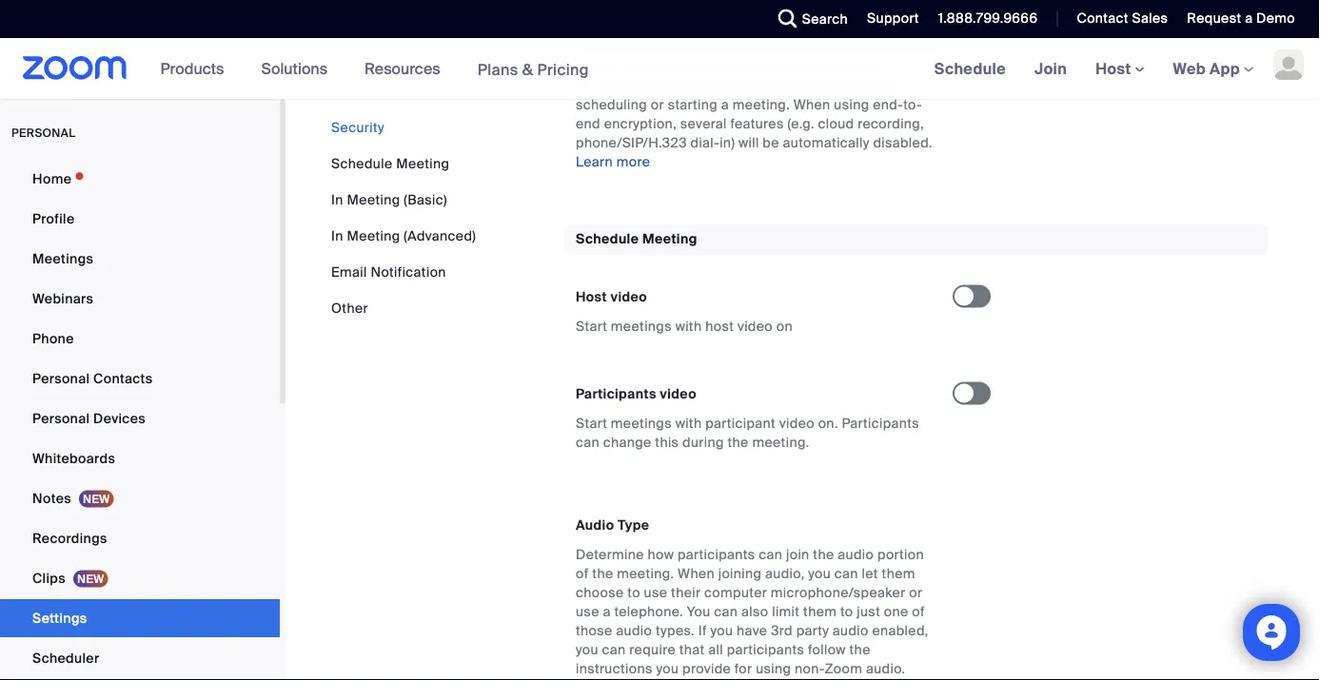 Task type: locate. For each thing, give the bounding box(es) containing it.
0 vertical spatial personal
[[32, 370, 90, 387]]

end- up your
[[732, 57, 763, 75]]

1 start from the top
[[576, 318, 607, 335]]

1 vertical spatial on
[[776, 318, 793, 335]]

0 vertical spatial with
[[675, 318, 702, 335]]

or inside choose between enhanced encryption (encryption keys stored in the cloud) and end-to-end encryption (encryption keys stored on your local device) when scheduling or starting a meeting. when using end-to- end encryption, several features (e.g. cloud recording, phone/sip/h.323 dial-in) will be automatically disabled. learn more
[[651, 96, 664, 113]]

participants up change
[[576, 385, 657, 403]]

2 vertical spatial meeting.
[[617, 565, 674, 583]]

0 horizontal spatial schedule
[[331, 155, 393, 172]]

1 vertical spatial host
[[576, 288, 607, 306]]

start for start meetings with host video on
[[576, 318, 607, 335]]

0 vertical spatial to-
[[690, 9, 710, 27]]

host button
[[1096, 59, 1145, 79]]

end-
[[659, 9, 690, 27], [732, 57, 763, 75], [873, 96, 903, 113]]

to
[[628, 584, 640, 602], [840, 603, 853, 621]]

schedule up host video
[[576, 230, 639, 248]]

2 in from the top
[[331, 227, 343, 245]]

0 vertical spatial of
[[643, 9, 656, 27]]

(advanced)
[[404, 227, 476, 245]]

2 personal from the top
[[32, 410, 90, 427]]

video
[[611, 288, 647, 306], [738, 318, 773, 335], [660, 385, 697, 403], [779, 415, 815, 432]]

1.888.799.9666 button
[[924, 0, 1043, 38], [938, 10, 1038, 27]]

or down the portion
[[909, 584, 923, 602]]

to up telephone. in the bottom of the page
[[628, 584, 640, 602]]

encryption up enhanced
[[739, 9, 811, 27]]

or inside the determine how participants can join the audio portion of the meeting. when joining audio, you can let them choose to use their computer microphone/speaker or use a telephone. you can also limit them to just one of those audio types. if you have 3rd party audio enabled, you can require that all participants follow the instructions you provide for using non-zoom audio.
[[909, 584, 923, 602]]

2 horizontal spatial of
[[912, 603, 925, 621]]

video inside start meetings with participant video on. participants can change this during the meeting.
[[779, 415, 815, 432]]

with inside start meetings with participant video on. participants can change this during the meeting.
[[675, 415, 702, 432]]

end up 'local' at the right top
[[782, 57, 807, 75]]

phone/sip/h.323
[[576, 134, 687, 151]]

meeting. inside choose between enhanced encryption (encryption keys stored in the cloud) and end-to-end encryption (encryption keys stored on your local device) when scheduling or starting a meeting. when using end-to- end encryption, several features (e.g. cloud recording, phone/sip/h.323 dial-in) will be automatically disabled. learn more
[[733, 96, 790, 113]]

audio down telephone. in the bottom of the page
[[616, 622, 652, 640]]

on right host
[[776, 318, 793, 335]]

devices
[[93, 410, 146, 427]]

sales
[[1132, 10, 1168, 27]]

encryption up 'device)'
[[810, 57, 879, 75]]

(basic)
[[404, 191, 447, 208]]

start down host video
[[576, 318, 607, 335]]

3rd
[[771, 622, 793, 640]]

meeting. down how
[[617, 565, 674, 583]]

a up several
[[721, 96, 729, 113]]

dial-
[[691, 134, 720, 151]]

meetings for host
[[611, 318, 672, 335]]

1 horizontal spatial participants
[[842, 415, 920, 432]]

meetings for participants
[[611, 415, 672, 432]]

2 with from the top
[[675, 415, 702, 432]]

to- up recording,
[[903, 96, 922, 113]]

(encryption
[[830, 38, 903, 56], [576, 77, 648, 94]]

you up microphone/speaker on the bottom of the page
[[808, 565, 831, 583]]

the right join
[[813, 546, 834, 564]]

menu bar containing security
[[331, 118, 476, 318]]

0 vertical spatial host
[[1096, 59, 1135, 79]]

the
[[637, 57, 658, 75], [728, 434, 749, 451], [813, 546, 834, 564], [592, 565, 613, 583], [850, 641, 871, 659]]

of up between
[[643, 9, 656, 27]]

0 horizontal spatial to-
[[690, 9, 710, 27]]

start meetings with participant video on. participants can change this during the meeting.
[[576, 415, 920, 451]]

end- up between
[[659, 9, 690, 27]]

using inside choose between enhanced encryption (encryption keys stored in the cloud) and end-to-end encryption (encryption keys stored on your local device) when scheduling or starting a meeting. when using end-to- end encryption, several features (e.g. cloud recording, phone/sip/h.323 dial-in) will be automatically disabled. learn more
[[834, 96, 870, 113]]

or up encryption,
[[651, 96, 664, 113]]

personal
[[32, 370, 90, 387], [32, 410, 90, 427]]

when
[[866, 77, 901, 94]]

be
[[763, 134, 779, 151]]

to-
[[690, 9, 710, 27], [763, 57, 782, 75], [903, 96, 922, 113]]

0 vertical spatial a
[[1245, 10, 1253, 27]]

meetings inside start meetings with participant video on. participants can change this during the meeting.
[[611, 415, 672, 432]]

2 horizontal spatial to-
[[903, 96, 922, 113]]

meetings
[[32, 250, 94, 267]]

0 vertical spatial using
[[834, 96, 870, 113]]

1 horizontal spatial using
[[834, 96, 870, 113]]

in down the schedule meeting link
[[331, 191, 343, 208]]

a for keys
[[721, 96, 729, 113]]

0 vertical spatial or
[[651, 96, 664, 113]]

1 vertical spatial meetings
[[611, 415, 672, 432]]

request a demo
[[1187, 10, 1295, 27]]

host inside schedule meeting element
[[576, 288, 607, 306]]

participant
[[706, 415, 776, 432]]

0 horizontal spatial stored
[[576, 57, 618, 75]]

1 vertical spatial encryption
[[757, 38, 826, 56]]

security link
[[331, 119, 384, 136]]

1 horizontal spatial a
[[721, 96, 729, 113]]

a inside the determine how participants can join the audio portion of the meeting. when joining audio, you can let them choose to use their computer microphone/speaker or use a telephone. you can also limit them to just one of those audio types. if you have 3rd party audio enabled, you can require that all participants follow the instructions you provide for using non-zoom audio.
[[603, 603, 611, 621]]

of right one
[[912, 603, 925, 621]]

follow
[[808, 641, 846, 659]]

or
[[651, 96, 664, 113], [909, 584, 923, 602]]

cloud)
[[661, 57, 701, 75]]

0 horizontal spatial them
[[803, 603, 837, 621]]

1 vertical spatial participants
[[842, 415, 920, 432]]

or for scheduling
[[651, 96, 664, 113]]

participants up joining
[[678, 546, 755, 564]]

party
[[796, 622, 829, 640]]

in up "email"
[[331, 227, 343, 245]]

schedule meeting up host video
[[576, 230, 697, 248]]

request
[[1187, 10, 1242, 27]]

to- up enhanced
[[690, 9, 710, 27]]

0 vertical spatial use
[[615, 9, 639, 27]]

scheduler
[[32, 650, 99, 667]]

1 vertical spatial schedule
[[331, 155, 393, 172]]

2 vertical spatial a
[[603, 603, 611, 621]]

1 vertical spatial start
[[576, 415, 607, 432]]

in meeting (basic) link
[[331, 191, 447, 208]]

to down microphone/speaker on the bottom of the page
[[840, 603, 853, 621]]

web
[[1173, 59, 1206, 79]]

0 vertical spatial start
[[576, 318, 607, 335]]

meetings up change
[[611, 415, 672, 432]]

keys down cloud)
[[652, 77, 681, 94]]

1 horizontal spatial host
[[1096, 59, 1135, 79]]

1 horizontal spatial (encryption
[[830, 38, 903, 56]]

1 vertical spatial keys
[[652, 77, 681, 94]]

host for host video
[[576, 288, 607, 306]]

2 vertical spatial to-
[[903, 96, 922, 113]]

1 horizontal spatial keys
[[906, 38, 935, 56]]

1 horizontal spatial end-
[[732, 57, 763, 75]]

0 vertical spatial participants
[[576, 385, 657, 403]]

webinars
[[32, 290, 93, 307]]

them
[[882, 565, 915, 583], [803, 603, 837, 621]]

1 horizontal spatial on
[[776, 318, 793, 335]]

you down require
[[656, 660, 679, 678]]

2 meetings from the top
[[611, 415, 672, 432]]

0 horizontal spatial end
[[576, 115, 601, 132]]

using
[[834, 96, 870, 113], [756, 660, 791, 678]]

1 vertical spatial (encryption
[[576, 77, 648, 94]]

0 vertical spatial end
[[710, 9, 736, 27]]

with left host
[[675, 318, 702, 335]]

2 vertical spatial end
[[576, 115, 601, 132]]

audio type
[[576, 517, 650, 534]]

1 vertical spatial use
[[644, 584, 668, 602]]

1 vertical spatial meeting.
[[752, 434, 810, 451]]

participants
[[576, 385, 657, 403], [842, 415, 920, 432]]

meeting for in meeting (advanced) link
[[347, 227, 400, 245]]

1.888.799.9666 button up schedule 'link'
[[938, 10, 1038, 27]]

participants down have
[[727, 641, 805, 659]]

with up during at right bottom
[[675, 415, 702, 432]]

host
[[706, 318, 734, 335]]

the inside start meetings with participant video on. participants can change this during the meeting.
[[728, 434, 749, 451]]

to- up your
[[763, 57, 782, 75]]

1 vertical spatial or
[[909, 584, 923, 602]]

a down the choose
[[603, 603, 611, 621]]

0 horizontal spatial participants
[[576, 385, 657, 403]]

meeting. down participant
[[752, 434, 810, 451]]

1 personal from the top
[[32, 370, 90, 387]]

can inside start meetings with participant video on. participants can change this during the meeting.
[[576, 434, 600, 451]]

can down computer
[[714, 603, 738, 621]]

you
[[808, 565, 831, 583], [711, 622, 733, 640], [576, 641, 599, 659], [656, 660, 679, 678]]

0 horizontal spatial schedule meeting
[[331, 155, 450, 172]]

1 with from the top
[[675, 318, 702, 335]]

1 vertical spatial schedule meeting
[[576, 230, 697, 248]]

2 horizontal spatial schedule
[[934, 59, 1006, 79]]

2 vertical spatial encryption
[[810, 57, 879, 75]]

1 horizontal spatial them
[[882, 565, 915, 583]]

plans
[[477, 59, 518, 79]]

using down 'device)'
[[834, 96, 870, 113]]

0 horizontal spatial a
[[603, 603, 611, 621]]

0 vertical spatial stored
[[576, 57, 618, 75]]

0 horizontal spatial on
[[730, 77, 746, 94]]

meetings navigation
[[920, 38, 1319, 100]]

end down scheduling
[[576, 115, 601, 132]]

meeting. down your
[[733, 96, 790, 113]]

if
[[698, 622, 707, 640]]

computer
[[704, 584, 767, 602]]

0 horizontal spatial using
[[756, 660, 791, 678]]

0 horizontal spatial to
[[628, 584, 640, 602]]

a left demo
[[1245, 10, 1253, 27]]

a
[[1245, 10, 1253, 27], [721, 96, 729, 113], [603, 603, 611, 621]]

the down participant
[[728, 434, 749, 451]]

zoom
[[825, 660, 863, 678]]

in)
[[720, 134, 735, 151]]

personal
[[11, 126, 76, 140]]

1 vertical spatial personal
[[32, 410, 90, 427]]

host inside meetings navigation
[[1096, 59, 1135, 79]]

more
[[617, 153, 650, 170]]

schedule down 1.888.799.9666
[[934, 59, 1006, 79]]

profile
[[32, 210, 75, 227]]

can up audio,
[[759, 546, 783, 564]]

banner
[[0, 38, 1319, 100]]

end up enhanced
[[710, 9, 736, 27]]

meeting up email notification
[[347, 227, 400, 245]]

use right the allow
[[615, 9, 639, 27]]

starting
[[668, 96, 718, 113]]

schedule meeting up "in meeting (basic)"
[[331, 155, 450, 172]]

in
[[621, 57, 633, 75]]

web app
[[1173, 59, 1240, 79]]

pricing
[[537, 59, 589, 79]]

resources
[[365, 59, 440, 79]]

products button
[[160, 38, 233, 99]]

1 vertical spatial them
[[803, 603, 837, 621]]

0 vertical spatial them
[[882, 565, 915, 583]]

1 horizontal spatial end
[[710, 9, 736, 27]]

choose between enhanced encryption (encryption keys stored in the cloud) and end-to-end encryption (encryption keys stored on your local device) when scheduling or starting a meeting. when using end-to- end encryption, several features (e.g. cloud recording, phone/sip/h.323 dial-in) will be automatically disabled. learn more
[[576, 38, 935, 170]]

can left change
[[576, 434, 600, 451]]

0 horizontal spatial host
[[576, 288, 607, 306]]

1 horizontal spatial when
[[794, 96, 831, 113]]

on left your
[[730, 77, 746, 94]]

0 horizontal spatial when
[[678, 565, 715, 583]]

1 meetings from the top
[[611, 318, 672, 335]]

in meeting (basic)
[[331, 191, 447, 208]]

0 vertical spatial meeting.
[[733, 96, 790, 113]]

instructions
[[576, 660, 653, 678]]

video right host
[[738, 318, 773, 335]]

0 vertical spatial on
[[730, 77, 746, 94]]

on inside choose between enhanced encryption (encryption keys stored in the cloud) and end-to-end encryption (encryption keys stored on your local device) when scheduling or starting a meeting. when using end-to- end encryption, several features (e.g. cloud recording, phone/sip/h.323 dial-in) will be automatically disabled. learn more
[[730, 77, 746, 94]]

personal down phone
[[32, 370, 90, 387]]

1 vertical spatial using
[[756, 660, 791, 678]]

telephone.
[[614, 603, 683, 621]]

1 in from the top
[[331, 191, 343, 208]]

schedule down security
[[331, 155, 393, 172]]

0 horizontal spatial end-
[[659, 9, 690, 27]]

encryption down 'search' "button"
[[757, 38, 826, 56]]

2 vertical spatial of
[[912, 603, 925, 621]]

keys down support
[[906, 38, 935, 56]]

2 vertical spatial end-
[[873, 96, 903, 113]]

them down the portion
[[882, 565, 915, 583]]

meeting down the schedule meeting link
[[347, 191, 400, 208]]

can
[[576, 434, 600, 451], [759, 546, 783, 564], [835, 565, 858, 583], [714, 603, 738, 621], [602, 641, 626, 659]]

meetings down host video
[[611, 318, 672, 335]]

limit
[[772, 603, 800, 621]]

1 horizontal spatial or
[[909, 584, 923, 602]]

and
[[705, 57, 729, 75]]

0 vertical spatial participants
[[678, 546, 755, 564]]

with for host
[[675, 318, 702, 335]]

0 horizontal spatial or
[[651, 96, 664, 113]]

start inside start meetings with participant video on. participants can change this during the meeting.
[[576, 415, 607, 432]]

participants video
[[576, 385, 697, 403]]

allow
[[576, 9, 612, 27]]

1 horizontal spatial schedule
[[576, 230, 639, 248]]

end- up recording,
[[873, 96, 903, 113]]

use up those
[[576, 603, 599, 621]]

profile link
[[0, 200, 280, 238]]

a inside choose between enhanced encryption (encryption keys stored in the cloud) and end-to-end encryption (encryption keys stored on your local device) when scheduling or starting a meeting. when using end-to- end encryption, several features (e.g. cloud recording, phone/sip/h.323 dial-in) will be automatically disabled. learn more
[[721, 96, 729, 113]]

you right if
[[711, 622, 733, 640]]

meeting up (basic)
[[396, 155, 450, 172]]

stored
[[576, 57, 618, 75], [685, 77, 727, 94]]

in
[[331, 191, 343, 208], [331, 227, 343, 245]]

audio,
[[765, 565, 805, 583]]

2 start from the top
[[576, 415, 607, 432]]

0 vertical spatial to
[[628, 584, 640, 602]]

1 vertical spatial when
[[678, 565, 715, 583]]

(encryption up scheduling
[[576, 77, 648, 94]]

participants right on.
[[842, 415, 920, 432]]

the up zoom
[[850, 641, 871, 659]]

other
[[331, 299, 368, 317]]

require
[[629, 641, 676, 659]]

when inside choose between enhanced encryption (encryption keys stored in the cloud) and end-to-end encryption (encryption keys stored on your local device) when scheduling or starting a meeting. when using end-to- end encryption, several features (e.g. cloud recording, phone/sip/h.323 dial-in) will be automatically disabled. learn more
[[794, 96, 831, 113]]

of up the choose
[[576, 565, 589, 583]]

schedule meeting element
[[564, 225, 1269, 681]]

whiteboards link
[[0, 440, 280, 478]]

them up party
[[803, 603, 837, 621]]

using right for
[[756, 660, 791, 678]]

0 vertical spatial schedule meeting
[[331, 155, 450, 172]]

1 vertical spatial to
[[840, 603, 853, 621]]

0 horizontal spatial (encryption
[[576, 77, 648, 94]]

let
[[862, 565, 878, 583]]

in meeting (advanced) link
[[331, 227, 476, 245]]

menu bar
[[331, 118, 476, 318]]

meeting for the schedule meeting link
[[396, 155, 450, 172]]

contact sales
[[1077, 10, 1168, 27]]

recordings
[[32, 530, 107, 547]]

personal up whiteboards
[[32, 410, 90, 427]]

2 vertical spatial schedule
[[576, 230, 639, 248]]

when up (e.g.
[[794, 96, 831, 113]]

1 vertical spatial with
[[675, 415, 702, 432]]

1 vertical spatial of
[[576, 565, 589, 583]]

2 vertical spatial use
[[576, 603, 599, 621]]

when up their
[[678, 565, 715, 583]]

1 vertical spatial a
[[721, 96, 729, 113]]

video left on.
[[779, 415, 815, 432]]

1 vertical spatial stored
[[685, 77, 727, 94]]

stored down choose on the left top
[[576, 57, 618, 75]]

also
[[742, 603, 769, 621]]

use up telephone. in the bottom of the page
[[644, 584, 668, 602]]

1 vertical spatial to-
[[763, 57, 782, 75]]

stored down and
[[685, 77, 727, 94]]

(encryption down support
[[830, 38, 903, 56]]

1 vertical spatial participants
[[727, 641, 805, 659]]

other link
[[331, 299, 368, 317]]

personal contacts link
[[0, 360, 280, 398]]

the right in
[[637, 57, 658, 75]]

on inside schedule meeting element
[[776, 318, 793, 335]]

start up change
[[576, 415, 607, 432]]



Task type: vqa. For each thing, say whether or not it's contained in the screenshot.
right THE ADVANCED
no



Task type: describe. For each thing, give the bounding box(es) containing it.
when inside the determine how participants can join the audio portion of the meeting. when joining audio, you can let them choose to use their computer microphone/speaker or use a telephone. you can also limit them to just one of those audio types. if you have 3rd party audio enabled, you can require that all participants follow the instructions you provide for using non-zoom audio.
[[678, 565, 715, 583]]

joining
[[718, 565, 762, 583]]

during
[[683, 434, 724, 451]]

audio down just
[[833, 622, 869, 640]]

personal devices link
[[0, 400, 280, 438]]

between
[[630, 38, 686, 56]]

determine
[[576, 546, 644, 564]]

video up start meetings with host video on
[[611, 288, 647, 306]]

that
[[679, 641, 705, 659]]

have
[[737, 622, 768, 640]]

home link
[[0, 160, 280, 198]]

1 horizontal spatial of
[[643, 9, 656, 27]]

1.888.799.9666
[[938, 10, 1038, 27]]

for
[[735, 660, 752, 678]]

profile picture image
[[1274, 49, 1304, 80]]

email
[[331, 263, 367, 281]]

a for the
[[603, 603, 611, 621]]

portion
[[877, 546, 924, 564]]

1 horizontal spatial to
[[840, 603, 853, 621]]

1 horizontal spatial stored
[[685, 77, 727, 94]]

scheduling
[[576, 96, 647, 113]]

0 horizontal spatial of
[[576, 565, 589, 583]]

meeting for in meeting (basic) link on the top left
[[347, 191, 400, 208]]

clips
[[32, 570, 66, 587]]

automatically
[[783, 134, 870, 151]]

your
[[750, 77, 778, 94]]

or for microphone/speaker
[[909, 584, 923, 602]]

0 horizontal spatial keys
[[652, 77, 681, 94]]

0 vertical spatial (encryption
[[830, 38, 903, 56]]

1 horizontal spatial schedule meeting
[[576, 230, 697, 248]]

0 vertical spatial encryption
[[739, 9, 811, 27]]

email notification
[[331, 263, 446, 281]]

app
[[1210, 59, 1240, 79]]

choose
[[576, 584, 624, 602]]

personal for personal devices
[[32, 410, 90, 427]]

can up instructions
[[602, 641, 626, 659]]

meeting up host video
[[642, 230, 697, 248]]

search
[[802, 10, 848, 28]]

notification
[[371, 263, 446, 281]]

zoom logo image
[[23, 56, 127, 80]]

product information navigation
[[146, 38, 603, 100]]

0 vertical spatial end-
[[659, 9, 690, 27]]

support link up when
[[867, 10, 919, 27]]

all
[[708, 641, 723, 659]]

support link right search
[[853, 0, 924, 38]]

will
[[739, 134, 759, 151]]

contact
[[1077, 10, 1129, 27]]

1 vertical spatial end-
[[732, 57, 763, 75]]

schedule inside 'link'
[[934, 59, 1006, 79]]

meeting. inside the determine how participants can join the audio portion of the meeting. when joining audio, you can let them choose to use their computer microphone/speaker or use a telephone. you can also limit them to just one of those audio types. if you have 3rd party audio enabled, you can require that all participants follow the instructions you provide for using non-zoom audio.
[[617, 565, 674, 583]]

in for in meeting (basic)
[[331, 191, 343, 208]]

provide
[[683, 660, 731, 678]]

personal menu menu
[[0, 160, 280, 681]]

2 horizontal spatial use
[[644, 584, 668, 602]]

host for host
[[1096, 59, 1135, 79]]

settings
[[32, 610, 87, 627]]

recordings link
[[0, 520, 280, 558]]

participants inside start meetings with participant video on. participants can change this during the meeting.
[[842, 415, 920, 432]]

0 horizontal spatial use
[[576, 603, 599, 621]]

1 horizontal spatial to-
[[763, 57, 782, 75]]

in for in meeting (advanced)
[[331, 227, 343, 245]]

web app button
[[1173, 59, 1254, 79]]

can up microphone/speaker on the bottom of the page
[[835, 565, 858, 583]]

features
[[731, 115, 784, 132]]

learn more link
[[576, 153, 650, 170]]

scheduler link
[[0, 640, 280, 678]]

start for start meetings with participant video on. participants can change this during the meeting.
[[576, 415, 607, 432]]

encryption,
[[604, 115, 677, 132]]

local
[[781, 77, 813, 94]]

webinars link
[[0, 280, 280, 318]]

start meetings with host video on
[[576, 318, 793, 335]]

2 horizontal spatial end-
[[873, 96, 903, 113]]

phone link
[[0, 320, 280, 358]]

contacts
[[93, 370, 153, 387]]

schedule inside menu bar
[[331, 155, 393, 172]]

personal devices
[[32, 410, 146, 427]]

schedule link
[[920, 38, 1020, 99]]

audio.
[[866, 660, 906, 678]]

&
[[522, 59, 533, 79]]

learn
[[576, 153, 613, 170]]

the up the choose
[[592, 565, 613, 583]]

2 horizontal spatial a
[[1245, 10, 1253, 27]]

personal for personal contacts
[[32, 370, 90, 387]]

several
[[680, 115, 727, 132]]

just
[[857, 603, 881, 621]]

enabled,
[[872, 622, 929, 640]]

with for participant
[[675, 415, 702, 432]]

types.
[[656, 622, 695, 640]]

join
[[1035, 59, 1067, 79]]

choose
[[576, 38, 626, 56]]

non-
[[795, 660, 825, 678]]

1 horizontal spatial use
[[615, 9, 639, 27]]

0 vertical spatial keys
[[906, 38, 935, 56]]

email notification link
[[331, 263, 446, 281]]

audio
[[576, 517, 614, 534]]

join link
[[1020, 38, 1081, 99]]

using inside the determine how participants can join the audio portion of the meeting. when joining audio, you can let them choose to use their computer microphone/speaker or use a telephone. you can also limit them to just one of those audio types. if you have 3rd party audio enabled, you can require that all participants follow the instructions you provide for using non-zoom audio.
[[756, 660, 791, 678]]

the inside choose between enhanced encryption (encryption keys stored in the cloud) and end-to-end encryption (encryption keys stored on your local device) when scheduling or starting a meeting. when using end-to- end encryption, several features (e.g. cloud recording, phone/sip/h.323 dial-in) will be automatically disabled. learn more
[[637, 57, 658, 75]]

determine how participants can join the audio portion of the meeting. when joining audio, you can let them choose to use their computer microphone/speaker or use a telephone. you can also limit them to just one of those audio types. if you have 3rd party audio enabled, you can require that all participants follow the instructions you provide for using non-zoom audio.
[[576, 546, 929, 678]]

you
[[687, 603, 711, 621]]

(e.g.
[[788, 115, 815, 132]]

security
[[331, 119, 384, 136]]

meeting. inside start meetings with participant video on. participants can change this during the meeting.
[[752, 434, 810, 451]]

search button
[[764, 0, 853, 38]]

resources button
[[365, 38, 449, 99]]

host video
[[576, 288, 647, 306]]

clips link
[[0, 560, 280, 598]]

1.888.799.9666 button up join at the top right of the page
[[924, 0, 1043, 38]]

video up this
[[660, 385, 697, 403]]

support
[[867, 10, 919, 27]]

in meeting (advanced)
[[331, 227, 476, 245]]

banner containing products
[[0, 38, 1319, 100]]

audio up let
[[838, 546, 874, 564]]

microphone/speaker
[[771, 584, 906, 602]]

products
[[160, 59, 224, 79]]

2 horizontal spatial end
[[782, 57, 807, 75]]

settings link
[[0, 600, 280, 638]]

meetings link
[[0, 240, 280, 278]]

notes link
[[0, 480, 280, 518]]

device)
[[816, 77, 863, 94]]

solutions button
[[261, 38, 336, 99]]

you down those
[[576, 641, 599, 659]]

home
[[32, 170, 72, 188]]

their
[[671, 584, 701, 602]]



